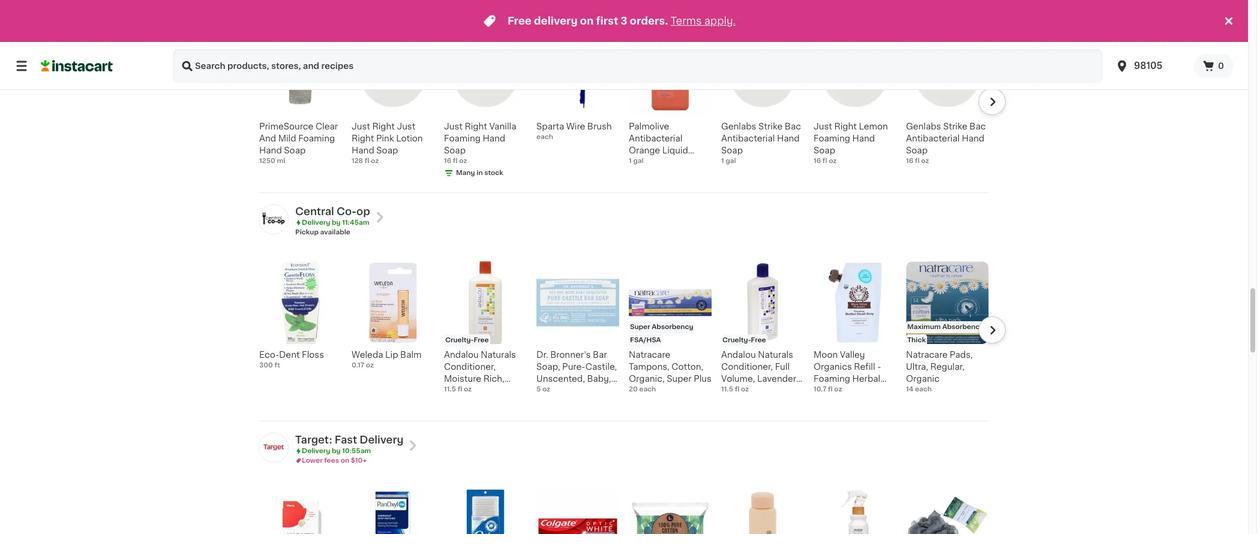Task type: describe. For each thing, give the bounding box(es) containing it.
11.5 fl oz for oil
[[444, 386, 472, 393]]

organic,
[[629, 375, 665, 383]]

right for vanilla
[[465, 122, 487, 131]]

terms
[[671, 16, 702, 26]]

right for lemon
[[835, 122, 857, 131]]

& inside andalou naturals conditioner, moisture rich, argan oil & shea
[[485, 387, 492, 395]]

naturals for full
[[758, 351, 793, 359]]

soap inside just right just right pink lotion hand soap 128 fl oz
[[377, 146, 398, 155]]

organics
[[814, 363, 852, 371]]

conditioner, for volume,
[[721, 363, 773, 371]]

andalou naturals conditioner, moisture rich, argan oil & shea
[[444, 351, 516, 395]]

delivery for target: fast delivery
[[302, 448, 330, 455]]

eco-
[[259, 351, 279, 359]]

fl inside just right just right pink lotion hand soap 128 fl oz
[[365, 158, 369, 164]]

co-
[[337, 207, 357, 216]]

16 for lemon
[[814, 158, 821, 164]]

10.7 fl oz
[[814, 386, 842, 393]]

central
[[295, 207, 334, 216]]

98105
[[1135, 61, 1163, 70]]

14
[[906, 386, 914, 393]]

valley
[[840, 351, 865, 359]]

hand inside just right lemon foaming hand soap 16 fl oz
[[853, 134, 875, 143]]

delivery
[[534, 16, 578, 26]]

rich,
[[484, 375, 505, 383]]

andalou naturals conditioner, full volume, lavender & biotin
[[721, 351, 797, 395]]

300
[[259, 362, 273, 369]]

pink
[[376, 134, 394, 143]]

genlabs for genlabs strike bac antibacterial hand soap 16 fl oz
[[906, 122, 941, 131]]

organic
[[906, 375, 940, 383]]

$10+
[[351, 458, 367, 464]]

right for just
[[372, 122, 395, 131]]

fast
[[335, 436, 357, 445]]

stock
[[485, 170, 504, 176]]

1250
[[259, 158, 275, 164]]

2 just from the left
[[397, 122, 416, 131]]

foaming inside just right vanilla foaming hand soap 16 fl oz
[[444, 134, 481, 143]]

cruelty-free for andalou naturals conditioner, moisture rich, argan oil & shea
[[445, 337, 489, 344]]

maximum absorbency
[[908, 324, 984, 330]]

just right just right pink lotion hand soap 128 fl oz
[[352, 122, 423, 164]]

baby,
[[587, 375, 611, 383]]

and
[[259, 134, 276, 143]]

10:55am
[[342, 448, 371, 455]]

ft
[[275, 362, 280, 369]]

hand inside genlabs strike bac antibacterial hand soap 1 gal
[[777, 134, 800, 143]]

-
[[878, 363, 881, 371]]

free for andalou naturals conditioner, moisture rich, argan oil & shea
[[474, 337, 489, 344]]

dr.
[[537, 351, 548, 359]]

primesource clear and mild foaming hand soap 1250 ml
[[259, 122, 338, 164]]

instacart logo image
[[41, 59, 113, 73]]

foaming inside primesource clear and mild foaming hand soap 1250 ml
[[298, 134, 335, 143]]

fl inside just right lemon foaming hand soap 16 fl oz
[[823, 158, 827, 164]]

absorbency for pads,
[[943, 324, 984, 330]]

foaming inside just right lemon foaming hand soap 16 fl oz
[[814, 134, 851, 143]]

cruelty- for andalou naturals conditioner, full volume, lavender & biotin
[[723, 337, 751, 344]]

regular,
[[931, 363, 965, 371]]

soap inside just right vanilla foaming hand soap 16 fl oz
[[444, 146, 466, 155]]

free inside "limited time offer" region
[[508, 16, 532, 26]]

1 inside genlabs strike bac antibacterial hand soap 1 gal
[[721, 158, 724, 164]]

weleda lip balm 0.17 oz
[[352, 351, 422, 369]]

limited time offer region
[[0, 0, 1222, 42]]

antibacterial inside "palmolive antibacterial orange liquid hand soap"
[[629, 134, 683, 143]]

lavender
[[757, 375, 797, 383]]

tampons,
[[629, 363, 670, 371]]

palmolive antibacterial orange liquid hand soap
[[629, 122, 688, 167]]

3
[[621, 16, 628, 26]]

just right vanilla foaming hand soap 16 fl oz
[[444, 122, 517, 164]]

soap inside primesource clear and mild foaming hand soap 1250 ml
[[284, 146, 306, 155]]

by for co-
[[332, 219, 341, 226]]

biotin
[[730, 387, 755, 395]]

vanilla
[[489, 122, 517, 131]]

wire
[[566, 122, 585, 131]]

strike for genlabs strike bac antibacterial hand soap 1 gal
[[759, 122, 783, 131]]

absorbency for tampons,
[[652, 324, 694, 330]]

hand inside genlabs strike bac antibacterial hand soap 16 fl oz
[[962, 134, 985, 143]]

first
[[596, 16, 618, 26]]

bac for genlabs strike bac antibacterial hand soap 16 fl oz
[[970, 122, 986, 131]]

soap inside genlabs strike bac antibacterial hand soap 1 gal
[[721, 146, 743, 155]]

terms apply. link
[[671, 16, 736, 26]]

fees
[[324, 458, 339, 464]]

moon valley organics refill - foaming herbal hand soap
[[814, 351, 881, 395]]

op
[[357, 207, 370, 216]]

by for fast
[[332, 448, 341, 455]]

lemon
[[859, 122, 888, 131]]

andalou for andalou naturals conditioner, full volume, lavender & biotin
[[721, 351, 756, 359]]

1 98105 button from the left
[[1108, 49, 1195, 83]]

11:45am
[[342, 219, 370, 226]]

genlabs strike bac antibacterial hand soap 16 fl oz
[[906, 122, 986, 164]]

target: fast delivery
[[295, 436, 404, 445]]

10.7
[[814, 386, 827, 393]]

argan
[[444, 387, 469, 395]]

delivery for central co-op
[[302, 219, 330, 226]]

oz inside weleda lip balm 0.17 oz
[[366, 362, 374, 369]]

fl inside genlabs strike bac antibacterial hand soap 16 fl oz
[[915, 158, 920, 164]]

bac for genlabs strike bac antibacterial hand soap 1 gal
[[785, 122, 801, 131]]

apply.
[[705, 16, 736, 26]]

128
[[352, 158, 363, 164]]

cruelty-free for andalou naturals conditioner, full volume, lavender & biotin
[[723, 337, 766, 344]]

primesource
[[259, 122, 314, 131]]

1 1 from the left
[[629, 158, 632, 164]]

pickup
[[295, 229, 319, 236]]

hand inside "palmolive antibacterial orange liquid hand soap"
[[629, 158, 652, 167]]



Task type: vqa. For each thing, say whether or not it's contained in the screenshot.


Task type: locate. For each thing, give the bounding box(es) containing it.
just for just
[[352, 122, 370, 131]]

by up lower fees on $10+
[[332, 448, 341, 455]]

cotton,
[[672, 363, 704, 371]]

Search field
[[173, 49, 1103, 83]]

bac inside genlabs strike bac antibacterial hand soap 16 fl oz
[[970, 122, 986, 131]]

2 cruelty- from the left
[[723, 337, 751, 344]]

0 vertical spatial on
[[580, 16, 594, 26]]

0 horizontal spatial bac
[[785, 122, 801, 131]]

fsa/hsa
[[630, 337, 661, 344]]

just for lemon
[[814, 122, 832, 131]]

super up fsa/hsa
[[630, 324, 650, 330]]

2 bac from the left
[[970, 122, 986, 131]]

2 genlabs from the left
[[906, 122, 941, 131]]

on down the delivery by 10:55am
[[341, 458, 349, 464]]

on left first
[[580, 16, 594, 26]]

liquid
[[663, 146, 688, 155]]

super inside natracare tampons, cotton, organic, super plus 20 each
[[667, 375, 692, 383]]

lip
[[385, 351, 398, 359]]

hand inside just right vanilla foaming hand soap 16 fl oz
[[483, 134, 506, 143]]

2 horizontal spatial antibacterial
[[906, 134, 960, 143]]

each down organic,
[[639, 386, 656, 393]]

each down organic
[[915, 386, 932, 393]]

andalou for andalou naturals conditioner, moisture rich, argan oil & shea
[[444, 351, 479, 359]]

natracare for cotton,
[[629, 351, 671, 359]]

free delivery on first 3 orders. terms apply.
[[508, 16, 736, 26]]

3 16 from the left
[[906, 158, 914, 164]]

free up andalou naturals conditioner, full volume, lavender & biotin at bottom right
[[751, 337, 766, 344]]

free left delivery
[[508, 16, 532, 26]]

1 vertical spatial by
[[332, 448, 341, 455]]

cruelty-free up andalou naturals conditioner, full volume, lavender & biotin at bottom right
[[723, 337, 766, 344]]

floss
[[302, 351, 324, 359]]

0 horizontal spatial cruelty-
[[445, 337, 474, 344]]

genlabs inside genlabs strike bac antibacterial hand soap 1 gal
[[721, 122, 757, 131]]

0 vertical spatial super
[[630, 324, 650, 330]]

11.5 fl oz down volume,
[[721, 386, 749, 393]]

naturals inside andalou naturals conditioner, moisture rich, argan oil & shea
[[481, 351, 516, 359]]

each inside the sparta wire brush each
[[537, 134, 553, 140]]

just for vanilla
[[444, 122, 463, 131]]

soap inside "palmolive antibacterial orange liquid hand soap"
[[654, 158, 675, 167]]

1 vertical spatial super
[[667, 375, 692, 383]]

1 gal from the left
[[633, 158, 644, 164]]

balm
[[400, 351, 422, 359]]

0 horizontal spatial free
[[474, 337, 489, 344]]

2 & from the left
[[721, 387, 728, 395]]

moon
[[814, 351, 838, 359]]

1
[[629, 158, 632, 164], [721, 158, 724, 164]]

0 vertical spatial delivery
[[302, 219, 330, 226]]

conditioner, up moisture
[[444, 363, 496, 371]]

0 horizontal spatial &
[[485, 387, 492, 395]]

cruelty- for andalou naturals conditioner, moisture rich, argan oil & shea
[[445, 337, 474, 344]]

bronner's
[[551, 351, 591, 359]]

oz inside just right vanilla foaming hand soap 16 fl oz
[[459, 158, 467, 164]]

0 horizontal spatial 16
[[444, 158, 451, 164]]

delivery up lower
[[302, 448, 330, 455]]

natracare pads, ultra, regular, organic 14 each
[[906, 351, 973, 393]]

ml
[[277, 158, 285, 164]]

1 horizontal spatial natracare
[[906, 351, 948, 359]]

hemp
[[571, 387, 596, 395]]

0 button
[[1195, 54, 1234, 78]]

1 item carousel region from the top
[[243, 28, 1006, 188]]

0 horizontal spatial natracare
[[629, 351, 671, 359]]

0 horizontal spatial genlabs
[[721, 122, 757, 131]]

naturals for moisture
[[481, 351, 516, 359]]

delivery down central
[[302, 219, 330, 226]]

2 natracare from the left
[[906, 351, 948, 359]]

1 horizontal spatial 11.5 fl oz
[[721, 386, 749, 393]]

11.5 fl oz
[[444, 386, 472, 393], [721, 386, 749, 393]]

11.5
[[444, 386, 456, 393], [721, 386, 733, 393]]

andalou inside andalou naturals conditioner, full volume, lavender & biotin
[[721, 351, 756, 359]]

lower fees on $10+
[[302, 458, 367, 464]]

natracare up ultra,
[[906, 351, 948, 359]]

16 for bac
[[906, 158, 914, 164]]

bac inside genlabs strike bac antibacterial hand soap 1 gal
[[785, 122, 801, 131]]

1 horizontal spatial bac
[[970, 122, 986, 131]]

2 item carousel region from the top
[[243, 257, 1006, 416]]

oz inside just right lemon foaming hand soap 16 fl oz
[[829, 158, 837, 164]]

right left lemon
[[835, 122, 857, 131]]

orders.
[[630, 16, 668, 26]]

2 absorbency from the left
[[943, 324, 984, 330]]

2 vertical spatial delivery
[[302, 448, 330, 455]]

0 horizontal spatial andalou
[[444, 351, 479, 359]]

antibacterial inside genlabs strike bac antibacterial hand soap 1 gal
[[721, 134, 775, 143]]

each inside natracare pads, ultra, regular, organic 14 each
[[915, 386, 932, 393]]

1 horizontal spatial 11.5
[[721, 386, 733, 393]]

11.5 for andalou naturals conditioner, full volume, lavender & biotin
[[721, 386, 733, 393]]

eco-dent floss 300 ft
[[259, 351, 324, 369]]

naturals up rich,
[[481, 351, 516, 359]]

natracare for ultra,
[[906, 351, 948, 359]]

right inside just right vanilla foaming hand soap 16 fl oz
[[465, 122, 487, 131]]

oz inside just right just right pink lotion hand soap 128 fl oz
[[371, 158, 379, 164]]

right left vanilla
[[465, 122, 487, 131]]

1 strike from the left
[[759, 122, 783, 131]]

0 horizontal spatial antibacterial
[[629, 134, 683, 143]]

2 horizontal spatial 16
[[906, 158, 914, 164]]

0 horizontal spatial conditioner,
[[444, 363, 496, 371]]

just inside just right vanilla foaming hand soap 16 fl oz
[[444, 122, 463, 131]]

1 horizontal spatial genlabs
[[906, 122, 941, 131]]

0 horizontal spatial 11.5 fl oz
[[444, 386, 472, 393]]

just up many
[[444, 122, 463, 131]]

cruelty-free
[[445, 337, 489, 344], [723, 337, 766, 344]]

1 horizontal spatial free
[[508, 16, 532, 26]]

item carousel region
[[243, 28, 1006, 188], [243, 257, 1006, 416]]

1 horizontal spatial gal
[[726, 158, 736, 164]]

conditioner, up volume,
[[721, 363, 773, 371]]

genlabs strike bac antibacterial hand soap 1 gal
[[721, 122, 801, 164]]

2 1 from the left
[[721, 158, 724, 164]]

2 16 from the left
[[814, 158, 821, 164]]

andalou inside andalou naturals conditioner, moisture rich, argan oil & shea
[[444, 351, 479, 359]]

right
[[372, 122, 395, 131], [465, 122, 487, 131], [835, 122, 857, 131], [352, 134, 374, 143]]

2 98105 button from the left
[[1115, 49, 1187, 83]]

thick
[[908, 337, 926, 344]]

genlabs inside genlabs strike bac antibacterial hand soap 16 fl oz
[[906, 122, 941, 131]]

16 inside just right vanilla foaming hand soap 16 fl oz
[[444, 158, 451, 164]]

mild
[[278, 134, 296, 143]]

1 vertical spatial item carousel region
[[243, 257, 1006, 416]]

1 just from the left
[[352, 122, 370, 131]]

free for andalou naturals conditioner, full volume, lavender & biotin
[[751, 337, 766, 344]]

2 by from the top
[[332, 448, 341, 455]]

4 just from the left
[[814, 122, 832, 131]]

full
[[775, 363, 790, 371]]

0 vertical spatial by
[[332, 219, 341, 226]]

None search field
[[173, 49, 1103, 83]]

2 antibacterial from the left
[[721, 134, 775, 143]]

natracare inside natracare pads, ultra, regular, organic 14 each
[[906, 351, 948, 359]]

plus
[[694, 375, 712, 383]]

98105 button
[[1108, 49, 1195, 83], [1115, 49, 1187, 83]]

right left pink
[[352, 134, 374, 143]]

by up available
[[332, 219, 341, 226]]

2 horizontal spatial each
[[915, 386, 932, 393]]

delivery by 11:45am
[[302, 219, 370, 226]]

2 cruelty-free from the left
[[723, 337, 766, 344]]

on for delivery
[[580, 16, 594, 26]]

andalou up moisture
[[444, 351, 479, 359]]

soap inside moon valley organics refill - foaming herbal hand soap
[[839, 387, 860, 395]]

pure-
[[562, 363, 586, 371]]

1 genlabs from the left
[[721, 122, 757, 131]]

1 cruelty-free from the left
[[445, 337, 489, 344]]

right inside just right lemon foaming hand soap 16 fl oz
[[835, 122, 857, 131]]

1 by from the top
[[332, 219, 341, 226]]

hand inside primesource clear and mild foaming hand soap 1250 ml
[[259, 146, 282, 155]]

sparta
[[537, 122, 564, 131]]

0 horizontal spatial gal
[[633, 158, 644, 164]]

soap inside genlabs strike bac antibacterial hand soap 16 fl oz
[[906, 146, 928, 155]]

1 horizontal spatial absorbency
[[943, 324, 984, 330]]

0 vertical spatial item carousel region
[[243, 28, 1006, 188]]

brush
[[588, 122, 612, 131]]

gal
[[633, 158, 644, 164], [726, 158, 736, 164]]

0 horizontal spatial cruelty-free
[[445, 337, 489, 344]]

one
[[551, 387, 569, 395]]

genlabs
[[721, 122, 757, 131], [906, 122, 941, 131]]

each
[[537, 134, 553, 140], [639, 386, 656, 393], [915, 386, 932, 393]]

0 horizontal spatial strike
[[759, 122, 783, 131]]

1 conditioner, from the left
[[444, 363, 496, 371]]

cruelty- up volume,
[[723, 337, 751, 344]]

0 horizontal spatial 1
[[629, 158, 632, 164]]

dr. bronner's bar soap, pure-castile, unscented, baby, all-one hemp
[[537, 351, 617, 395]]

soap
[[284, 146, 306, 155], [377, 146, 398, 155], [444, 146, 466, 155], [721, 146, 743, 155], [814, 146, 836, 155], [906, 146, 928, 155], [654, 158, 675, 167], [839, 387, 860, 395]]

antibacterial
[[629, 134, 683, 143], [721, 134, 775, 143], [906, 134, 960, 143]]

1 11.5 fl oz from the left
[[444, 386, 472, 393]]

2 11.5 from the left
[[721, 386, 733, 393]]

on inside "limited time offer" region
[[580, 16, 594, 26]]

1 andalou from the left
[[444, 351, 479, 359]]

pads,
[[950, 351, 973, 359]]

soap inside just right lemon foaming hand soap 16 fl oz
[[814, 146, 836, 155]]

antibacterial for genlabs strike bac antibacterial hand soap 16 fl oz
[[906, 134, 960, 143]]

item carousel region containing primesource clear and mild foaming hand soap
[[243, 28, 1006, 188]]

central co-op image
[[259, 205, 288, 234]]

16 inside genlabs strike bac antibacterial hand soap 16 fl oz
[[906, 158, 914, 164]]

fl inside just right vanilla foaming hand soap 16 fl oz
[[453, 158, 458, 164]]

in
[[477, 170, 483, 176]]

0 horizontal spatial each
[[537, 134, 553, 140]]

super absorbency
[[630, 324, 694, 330]]

1 horizontal spatial conditioner,
[[721, 363, 773, 371]]

0 horizontal spatial 11.5
[[444, 386, 456, 393]]

conditioner, inside andalou naturals conditioner, full volume, lavender & biotin
[[721, 363, 773, 371]]

1 horizontal spatial on
[[580, 16, 594, 26]]

oz
[[371, 158, 379, 164], [459, 158, 467, 164], [829, 158, 837, 164], [921, 158, 929, 164], [366, 362, 374, 369], [464, 386, 472, 393], [543, 386, 550, 393], [741, 386, 749, 393], [835, 386, 842, 393]]

strike inside genlabs strike bac antibacterial hand soap 16 fl oz
[[944, 122, 968, 131]]

11.5 down moisture
[[444, 386, 456, 393]]

herbal
[[853, 375, 881, 383]]

moisture
[[444, 375, 481, 383]]

11.5 down volume,
[[721, 386, 733, 393]]

1 horizontal spatial andalou
[[721, 351, 756, 359]]

1 natracare from the left
[[629, 351, 671, 359]]

orange
[[629, 146, 660, 155]]

conditioner, inside andalou naturals conditioner, moisture rich, argan oil & shea
[[444, 363, 496, 371]]

strike for genlabs strike bac antibacterial hand soap 16 fl oz
[[944, 122, 968, 131]]

11.5 fl oz down moisture
[[444, 386, 472, 393]]

1 horizontal spatial antibacterial
[[721, 134, 775, 143]]

delivery up "10:55am"
[[360, 436, 404, 445]]

0 horizontal spatial super
[[630, 324, 650, 330]]

lower
[[302, 458, 323, 464]]

naturals up full
[[758, 351, 793, 359]]

gal inside genlabs strike bac antibacterial hand soap 1 gal
[[726, 158, 736, 164]]

natracare inside natracare tampons, cotton, organic, super plus 20 each
[[629, 351, 671, 359]]

soap,
[[537, 363, 560, 371]]

each down sparta
[[537, 134, 553, 140]]

refill
[[854, 363, 876, 371]]

bac
[[785, 122, 801, 131], [970, 122, 986, 131]]

conditioner, for rich,
[[444, 363, 496, 371]]

& left biotin
[[721, 387, 728, 395]]

2 andalou from the left
[[721, 351, 756, 359]]

foaming inside moon valley organics refill - foaming herbal hand soap
[[814, 375, 851, 383]]

1 & from the left
[[485, 387, 492, 395]]

2 horizontal spatial free
[[751, 337, 766, 344]]

genlabs for genlabs strike bac antibacterial hand soap 1 gal
[[721, 122, 757, 131]]

0 horizontal spatial on
[[341, 458, 349, 464]]

conditioner,
[[444, 363, 496, 371], [721, 363, 773, 371]]

on for fees
[[341, 458, 349, 464]]

just
[[352, 122, 370, 131], [397, 122, 416, 131], [444, 122, 463, 131], [814, 122, 832, 131]]

lotion
[[396, 134, 423, 143]]

cruelty-free up andalou naturals conditioner, moisture rich, argan oil & shea
[[445, 337, 489, 344]]

1 16 from the left
[[444, 158, 451, 164]]

1 absorbency from the left
[[652, 324, 694, 330]]

just right lemon foaming hand soap 16 fl oz
[[814, 122, 888, 164]]

dent
[[279, 351, 300, 359]]

andalou up volume,
[[721, 351, 756, 359]]

absorbency
[[652, 324, 694, 330], [943, 324, 984, 330]]

just up lotion
[[397, 122, 416, 131]]

1 cruelty- from the left
[[445, 337, 474, 344]]

1 horizontal spatial each
[[639, 386, 656, 393]]

item carousel region containing eco-dent floss
[[243, 257, 1006, 416]]

2 naturals from the left
[[758, 351, 793, 359]]

hand inside moon valley organics refill - foaming herbal hand soap
[[814, 387, 837, 395]]

1 horizontal spatial cruelty-
[[723, 337, 751, 344]]

maximum
[[908, 324, 941, 330]]

each inside natracare tampons, cotton, organic, super plus 20 each
[[639, 386, 656, 393]]

many
[[456, 170, 475, 176]]

16 for vanilla
[[444, 158, 451, 164]]

1 bac from the left
[[785, 122, 801, 131]]

sparta wire brush each
[[537, 122, 612, 140]]

just inside just right lemon foaming hand soap 16 fl oz
[[814, 122, 832, 131]]

1 antibacterial from the left
[[629, 134, 683, 143]]

shea
[[494, 387, 515, 395]]

1 horizontal spatial naturals
[[758, 351, 793, 359]]

5
[[537, 386, 541, 393]]

2 11.5 fl oz from the left
[[721, 386, 749, 393]]

1 horizontal spatial 1
[[721, 158, 724, 164]]

0 horizontal spatial naturals
[[481, 351, 516, 359]]

antibacterial inside genlabs strike bac antibacterial hand soap 16 fl oz
[[906, 134, 960, 143]]

1 horizontal spatial 16
[[814, 158, 821, 164]]

cruelty- up andalou naturals conditioner, moisture rich, argan oil & shea
[[445, 337, 474, 344]]

hand
[[483, 134, 506, 143], [777, 134, 800, 143], [853, 134, 875, 143], [962, 134, 985, 143], [259, 146, 282, 155], [352, 146, 374, 155], [629, 158, 652, 167], [814, 387, 837, 395]]

target: fast delivery image
[[259, 434, 288, 463]]

0.17
[[352, 362, 364, 369]]

3 antibacterial from the left
[[906, 134, 960, 143]]

1 11.5 from the left
[[444, 386, 456, 393]]

5 oz
[[537, 386, 550, 393]]

& right oil
[[485, 387, 492, 395]]

free up andalou naturals conditioner, moisture rich, argan oil & shea
[[474, 337, 489, 344]]

naturals inside andalou naturals conditioner, full volume, lavender & biotin
[[758, 351, 793, 359]]

natracare
[[629, 351, 671, 359], [906, 351, 948, 359]]

natracare tampons, cotton, organic, super plus 20 each
[[629, 351, 712, 393]]

1 vertical spatial on
[[341, 458, 349, 464]]

3 just from the left
[[444, 122, 463, 131]]

2 gal from the left
[[726, 158, 736, 164]]

bar
[[593, 351, 607, 359]]

hand inside just right just right pink lotion hand soap 128 fl oz
[[352, 146, 374, 155]]

central co-op
[[295, 207, 370, 216]]

1 horizontal spatial strike
[[944, 122, 968, 131]]

unscented,
[[537, 375, 585, 383]]

antibacterial for genlabs strike bac antibacterial hand soap 1 gal
[[721, 134, 775, 143]]

1 gal
[[629, 158, 644, 164]]

delivery by 10:55am
[[302, 448, 371, 455]]

1 horizontal spatial super
[[667, 375, 692, 383]]

2 strike from the left
[[944, 122, 968, 131]]

natracare up tampons,
[[629, 351, 671, 359]]

0 horizontal spatial absorbency
[[652, 324, 694, 330]]

castile,
[[586, 363, 617, 371]]

strike inside genlabs strike bac antibacterial hand soap 1 gal
[[759, 122, 783, 131]]

1 naturals from the left
[[481, 351, 516, 359]]

andalou
[[444, 351, 479, 359], [721, 351, 756, 359]]

just right the clear at top
[[352, 122, 370, 131]]

many in stock
[[456, 170, 504, 176]]

absorbency up pads,
[[943, 324, 984, 330]]

16 inside just right lemon foaming hand soap 16 fl oz
[[814, 158, 821, 164]]

1 vertical spatial delivery
[[360, 436, 404, 445]]

target:
[[295, 436, 332, 445]]

11.5 fl oz for &
[[721, 386, 749, 393]]

absorbency up fsa/hsa
[[652, 324, 694, 330]]

1 horizontal spatial cruelty-free
[[723, 337, 766, 344]]

strike
[[759, 122, 783, 131], [944, 122, 968, 131]]

2 conditioner, from the left
[[721, 363, 773, 371]]

just left lemon
[[814, 122, 832, 131]]

right up pink
[[372, 122, 395, 131]]

all-
[[537, 387, 551, 395]]

& inside andalou naturals conditioner, full volume, lavender & biotin
[[721, 387, 728, 395]]

11.5 for andalou naturals conditioner, moisture rich, argan oil & shea
[[444, 386, 456, 393]]

1 horizontal spatial &
[[721, 387, 728, 395]]

palmolive
[[629, 122, 669, 131]]

oz inside genlabs strike bac antibacterial hand soap 16 fl oz
[[921, 158, 929, 164]]

ultra,
[[906, 363, 929, 371]]

super down cotton,
[[667, 375, 692, 383]]

oil
[[471, 387, 483, 395]]



